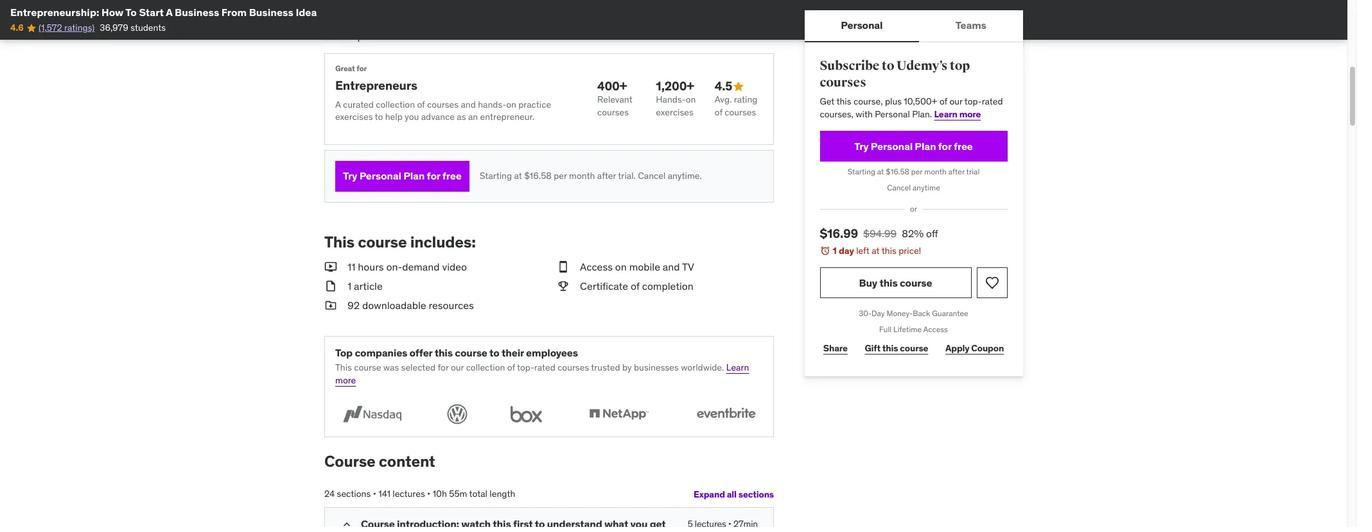 Task type: describe. For each thing, give the bounding box(es) containing it.
roles
[[616, 15, 638, 28]]

avg.
[[715, 94, 732, 105]]

free for the try personal plan for free link within the thrive in your career element
[[442, 170, 462, 183]]

includes:
[[410, 232, 476, 252]]

0 horizontal spatial a
[[166, 6, 172, 19]]

entrepreneurship: how to start a business from business idea
[[10, 6, 317, 19]]

0 horizontal spatial our
[[451, 362, 464, 374]]

1,200+
[[656, 79, 694, 94]]

learn for top companies offer this course to their employees
[[726, 362, 749, 374]]

relevant
[[597, 94, 632, 105]]

small image for 1 article
[[324, 279, 337, 294]]

82%
[[902, 228, 924, 240]]

access inside 30-day money-back guarantee full lifetime access
[[924, 325, 948, 335]]

businesses
[[634, 362, 679, 374]]

selected
[[401, 362, 436, 374]]

for down top companies offer this course to their employees
[[438, 362, 449, 374]]

for down advance
[[427, 170, 440, 183]]

courses inside great for entrepreneurs a curated collection of courses and hands-on practice exercises to help you advance as an entrepreneur.
[[427, 99, 459, 110]]

top
[[950, 58, 970, 74]]

2 vertical spatial collection
[[466, 362, 505, 374]]

1 for 1 day left at this price!
[[833, 245, 837, 257]]

exercises inside great for entrepreneurs a curated collection of courses and hands-on practice exercises to help you advance as an entrepreneur.
[[335, 111, 373, 123]]

courses inside subscribe to udemy's top courses
[[820, 74, 867, 90]]

full
[[880, 325, 892, 335]]

apply coupon button
[[942, 336, 1008, 362]]

with inside access a collection of top-rated courses curated for in-demand roles with a personal plan subscription.
[[641, 15, 660, 28]]

total
[[469, 489, 487, 501]]

to inside subscribe to udemy's top courses
[[882, 58, 895, 74]]

plus
[[885, 96, 902, 107]]

small image
[[324, 299, 337, 313]]

starting at $16.58 per month after trial. cancel anytime.
[[480, 170, 702, 182]]

1 business from the left
[[175, 6, 219, 19]]

$16.58 for starting at $16.58 per month after trial cancel anytime
[[886, 167, 910, 177]]

top- inside get this course, plus 10,500+ of our top-rated courses, with personal plan.
[[965, 96, 982, 107]]

learn more for subscribe to udemy's top courses
[[935, 108, 981, 120]]

you
[[405, 111, 419, 123]]

hands-
[[656, 94, 686, 105]]

this down $94.99
[[882, 245, 897, 257]]

left
[[857, 245, 870, 257]]

$16.99
[[820, 226, 859, 241]]

tv
[[682, 261, 694, 273]]

1 for 1 article
[[347, 280, 352, 293]]

downloadable
[[362, 300, 426, 312]]

course down lifetime
[[900, 343, 929, 354]]

idea
[[296, 6, 317, 19]]

practice
[[518, 99, 551, 110]]

personal inside "button"
[[841, 19, 883, 32]]

entrepreneurs link
[[335, 78, 417, 93]]

of inside access a collection of top-rated courses curated for in-demand roles with a personal plan subscription.
[[415, 15, 424, 28]]

92 downloadable resources
[[347, 300, 474, 312]]

apply
[[946, 343, 970, 354]]

their
[[502, 347, 524, 360]]

sections inside expand all sections dropdown button
[[738, 489, 774, 501]]

learn more link for top companies offer this course to their employees
[[335, 362, 749, 386]]

great
[[335, 64, 355, 73]]

courses,
[[820, 108, 854, 120]]

teams button
[[920, 10, 1023, 41]]

for inside great for entrepreneurs a curated collection of courses and hands-on practice exercises to help you advance as an entrepreneur.
[[357, 64, 367, 73]]

personal button
[[805, 10, 920, 41]]

small image for access on mobile and tv
[[557, 260, 570, 274]]

try for the try personal plan for free link within the thrive in your career element
[[343, 170, 357, 183]]

of inside get this course, plus 10,500+ of our top-rated courses, with personal plan.
[[940, 96, 948, 107]]

guarantee
[[933, 309, 969, 319]]

help
[[385, 111, 403, 123]]

completion
[[642, 280, 694, 293]]

400+
[[597, 79, 627, 94]]

$94.99
[[864, 228, 897, 240]]

curated inside great for entrepreneurs a curated collection of courses and hands-on practice exercises to help you advance as an entrepreneur.
[[343, 99, 374, 110]]

1,200+ hands-on exercises
[[656, 79, 696, 118]]

certificate of completion
[[580, 280, 694, 293]]

subscribe to udemy's top courses
[[820, 58, 970, 90]]

courses inside 400+ relevant courses
[[597, 106, 629, 118]]

small image for certificate of completion
[[557, 279, 570, 294]]

of inside great for entrepreneurs a curated collection of courses and hands-on practice exercises to help you advance as an entrepreneur.
[[417, 99, 425, 110]]

personal inside get this course, plus 10,500+ of our top-rated courses, with personal plan.
[[875, 108, 910, 120]]

on-
[[386, 261, 402, 273]]

tab list containing personal
[[805, 10, 1023, 42]]

10,500+
[[904, 96, 938, 107]]

hands-
[[478, 99, 506, 110]]

top companies offer this course to their employees
[[335, 347, 578, 360]]

1 horizontal spatial and
[[663, 261, 680, 273]]

box image
[[505, 403, 548, 427]]

personal inside access a collection of top-rated courses curated for in-demand roles with a personal plan subscription.
[[671, 15, 711, 28]]

4.5
[[715, 79, 732, 94]]

teams
[[956, 19, 987, 32]]

(1,572 ratings)
[[39, 22, 95, 34]]

hours
[[358, 261, 384, 273]]

nasdaq image
[[335, 403, 409, 427]]

this for gift
[[883, 343, 899, 354]]

4.6
[[10, 22, 23, 34]]

of inside avg. rating of courses
[[715, 106, 723, 118]]

1 horizontal spatial to
[[490, 347, 499, 360]]

or
[[910, 204, 918, 214]]

1 horizontal spatial rated
[[534, 362, 555, 374]]

cancel for anytime.
[[638, 170, 666, 182]]

0 horizontal spatial demand
[[402, 261, 440, 273]]

per for trial.
[[554, 170, 567, 182]]

personal down help in the top of the page
[[359, 170, 401, 183]]

back
[[913, 309, 931, 319]]

36,979 students
[[100, 22, 166, 34]]

to
[[125, 6, 137, 19]]

course
[[324, 452, 375, 472]]

month for trial
[[925, 167, 947, 177]]

1 horizontal spatial on
[[615, 261, 627, 273]]

this for this course includes:
[[324, 232, 355, 252]]

companies
[[355, 347, 407, 360]]

expand all sections
[[694, 489, 774, 501]]

11
[[347, 261, 356, 273]]

92
[[347, 300, 360, 312]]

this for this course was selected for our collection of top-rated courses trusted by businesses worldwide.
[[335, 362, 352, 374]]

curated inside access a collection of top-rated courses curated for in-demand roles with a personal plan subscription.
[[511, 15, 546, 28]]

ratings)
[[64, 22, 95, 34]]

was
[[383, 362, 399, 374]]

expand all sections button
[[694, 482, 774, 508]]

alarm image
[[820, 246, 831, 256]]

worldwide.
[[681, 362, 724, 374]]

video
[[442, 261, 467, 273]]

rated inside get this course, plus 10,500+ of our top-rated courses, with personal plan.
[[982, 96, 1003, 107]]

coupon
[[972, 343, 1004, 354]]

entrepreneurs
[[335, 78, 417, 93]]

24
[[324, 489, 335, 501]]

courses inside avg. rating of courses
[[725, 106, 756, 118]]

lifetime
[[894, 325, 922, 335]]

1 horizontal spatial try personal plan for free link
[[820, 131, 1008, 162]]

students
[[130, 22, 166, 34]]

personal up starting at $16.58 per month after trial cancel anytime
[[871, 140, 913, 153]]

certificate
[[580, 280, 628, 293]]

great for entrepreneurs a curated collection of courses and hands-on practice exercises to help you advance as an entrepreneur.
[[335, 64, 551, 123]]

1 • from the left
[[373, 489, 376, 501]]

article
[[354, 280, 383, 293]]

share button
[[820, 336, 851, 362]]

expand
[[694, 489, 725, 501]]

rated inside access a collection of top-rated courses curated for in-demand roles with a personal plan subscription.
[[445, 15, 470, 28]]

course down the companies
[[354, 362, 381, 374]]

on inside great for entrepreneurs a curated collection of courses and hands-on practice exercises to help you advance as an entrepreneur.
[[506, 99, 516, 110]]

at for starting at $16.58 per month after trial. cancel anytime.
[[514, 170, 522, 182]]

small image for 11 hours on-demand video
[[324, 260, 337, 274]]

eventbrite image
[[689, 403, 763, 427]]



Task type: locate. For each thing, give the bounding box(es) containing it.
a right roles
[[663, 15, 668, 28]]

add to wishlist image
[[985, 276, 1000, 291]]

anytime.
[[668, 170, 702, 182]]

0 vertical spatial top-
[[426, 15, 445, 28]]

0 vertical spatial 1
[[833, 245, 837, 257]]

a up subscription.
[[360, 15, 365, 28]]

0 horizontal spatial a
[[360, 15, 365, 28]]

1 vertical spatial learn
[[726, 362, 749, 374]]

0 vertical spatial access
[[324, 15, 357, 28]]

plan.
[[912, 108, 932, 120]]

our inside get this course, plus 10,500+ of our top-rated courses, with personal plan.
[[950, 96, 963, 107]]

exercises
[[656, 106, 694, 118], [335, 111, 373, 123]]

course left the their
[[455, 347, 487, 360]]

starting at $16.58 per month after trial cancel anytime
[[848, 167, 980, 193]]

0 vertical spatial rated
[[445, 15, 470, 28]]

this for buy
[[880, 277, 898, 290]]

• left 141 at the bottom of page
[[373, 489, 376, 501]]

demand down the this course includes:
[[402, 261, 440, 273]]

courses inside access a collection of top-rated courses curated for in-demand roles with a personal plan subscription.
[[472, 15, 508, 28]]

free for the right the try personal plan for free link
[[954, 140, 973, 153]]

price!
[[899, 245, 922, 257]]

cancel inside starting at $16.58 per month after trial cancel anytime
[[888, 183, 911, 193]]

sections right "all"
[[738, 489, 774, 501]]

1 horizontal spatial after
[[949, 167, 965, 177]]

try personal plan for free link up starting at $16.58 per month after trial cancel anytime
[[820, 131, 1008, 162]]

learn for subscribe to udemy's top courses
[[935, 108, 958, 120]]

starting for starting at $16.58 per month after trial. cancel anytime.
[[480, 170, 512, 182]]

cancel right trial.
[[638, 170, 666, 182]]

personal right roles
[[671, 15, 711, 28]]

1 horizontal spatial learn more
[[935, 108, 981, 120]]

0 horizontal spatial and
[[461, 99, 476, 110]]

0 horizontal spatial learn more link
[[335, 362, 749, 386]]

on inside 1,200+ hands-on exercises
[[686, 94, 696, 105]]

free down as on the top
[[442, 170, 462, 183]]

0 vertical spatial with
[[641, 15, 660, 28]]

1 horizontal spatial a
[[663, 15, 668, 28]]

1 horizontal spatial try
[[855, 140, 869, 153]]

to left help in the top of the page
[[375, 111, 383, 123]]

1 horizontal spatial free
[[954, 140, 973, 153]]

1 article
[[347, 280, 383, 293]]

with right roles
[[641, 15, 660, 28]]

at inside the thrive in your career element
[[514, 170, 522, 182]]

this up '11'
[[324, 232, 355, 252]]

more down top
[[335, 375, 356, 386]]

0 horizontal spatial access
[[324, 15, 357, 28]]

business
[[175, 6, 219, 19], [249, 6, 293, 19]]

for inside access a collection of top-rated courses curated for in-demand roles with a personal plan subscription.
[[548, 15, 561, 28]]

learn right worldwide.
[[726, 362, 749, 374]]

30-day money-back guarantee full lifetime access
[[859, 309, 969, 335]]

collection up help in the top of the page
[[376, 99, 415, 110]]

0 horizontal spatial top-
[[426, 15, 445, 28]]

collection inside great for entrepreneurs a curated collection of courses and hands-on practice exercises to help you advance as an entrepreneur.
[[376, 99, 415, 110]]

month up anytime
[[925, 167, 947, 177]]

1 left article at the left
[[347, 280, 352, 293]]

by
[[622, 362, 632, 374]]

0 vertical spatial cancel
[[638, 170, 666, 182]]

2 horizontal spatial to
[[882, 58, 895, 74]]

try personal plan for free down plan.
[[855, 140, 973, 153]]

day
[[872, 309, 885, 319]]

after left trial.
[[597, 170, 616, 182]]

try
[[855, 140, 869, 153], [343, 170, 357, 183]]

2 a from the left
[[663, 15, 668, 28]]

$16.58 for starting at $16.58 per month after trial. cancel anytime.
[[524, 170, 552, 182]]

subscribe
[[820, 58, 880, 74]]

2 business from the left
[[249, 6, 293, 19]]

cancel for anytime
[[888, 183, 911, 193]]

1 vertical spatial to
[[375, 111, 383, 123]]

to inside great for entrepreneurs a curated collection of courses and hands-on practice exercises to help you advance as an entrepreneur.
[[375, 111, 383, 123]]

1 horizontal spatial our
[[950, 96, 963, 107]]

this right offer
[[435, 347, 453, 360]]

2 vertical spatial plan
[[403, 170, 425, 183]]

0 vertical spatial this
[[324, 232, 355, 252]]

learn more link down the employees
[[335, 362, 749, 386]]

collection down the their
[[466, 362, 505, 374]]

0 vertical spatial learn more link
[[935, 108, 981, 120]]

0 horizontal spatial to
[[375, 111, 383, 123]]

cancel inside the thrive in your career element
[[638, 170, 666, 182]]

demand inside access a collection of top-rated courses curated for in-demand roles with a personal plan subscription.
[[576, 15, 613, 28]]

learn more link right plan.
[[935, 108, 981, 120]]

1 horizontal spatial sections
[[738, 489, 774, 501]]

36,979
[[100, 22, 128, 34]]

course up hours
[[358, 232, 407, 252]]

0 horizontal spatial cancel
[[638, 170, 666, 182]]

collection
[[368, 15, 412, 28], [376, 99, 415, 110], [466, 362, 505, 374]]

this up courses,
[[837, 96, 852, 107]]

1 vertical spatial learn more
[[335, 362, 749, 386]]

access up subscription.
[[324, 15, 357, 28]]

and up an
[[461, 99, 476, 110]]

1 horizontal spatial •
[[427, 489, 431, 501]]

at inside starting at $16.58 per month after trial cancel anytime
[[878, 167, 884, 177]]

more inside "learn more"
[[335, 375, 356, 386]]

curated down entrepreneurs at the left top of page
[[343, 99, 374, 110]]

exercises down the hands-
[[656, 106, 694, 118]]

trial.
[[618, 170, 636, 182]]

1 horizontal spatial $16.58
[[886, 167, 910, 177]]

off
[[927, 228, 939, 240]]

subscription.
[[324, 29, 383, 42]]

and inside great for entrepreneurs a curated collection of courses and hands-on practice exercises to help you advance as an entrepreneur.
[[461, 99, 476, 110]]

course
[[358, 232, 407, 252], [900, 277, 933, 290], [900, 343, 929, 354], [455, 347, 487, 360], [354, 362, 381, 374]]

1 horizontal spatial month
[[925, 167, 947, 177]]

1 vertical spatial collection
[[376, 99, 415, 110]]

0 horizontal spatial learn
[[726, 362, 749, 374]]

apply coupon
[[946, 343, 1004, 354]]

1 horizontal spatial starting
[[848, 167, 876, 177]]

anytime
[[913, 183, 941, 193]]

this course includes:
[[324, 232, 476, 252]]

cancel up or
[[888, 183, 911, 193]]

a
[[360, 15, 365, 28], [663, 15, 668, 28]]

on
[[686, 94, 696, 105], [506, 99, 516, 110], [615, 261, 627, 273]]

0 vertical spatial and
[[461, 99, 476, 110]]

learn inside "learn more"
[[726, 362, 749, 374]]

1 horizontal spatial try personal plan for free
[[855, 140, 973, 153]]

resources
[[429, 300, 474, 312]]

plan
[[713, 15, 733, 28], [915, 140, 936, 153], [403, 170, 425, 183]]

personal up subscribe
[[841, 19, 883, 32]]

2 • from the left
[[427, 489, 431, 501]]

per inside the thrive in your career element
[[554, 170, 567, 182]]

0 horizontal spatial $16.58
[[524, 170, 552, 182]]

this inside button
[[880, 277, 898, 290]]

top
[[335, 347, 353, 360]]

1 horizontal spatial learn more link
[[935, 108, 981, 120]]

24 sections • 141 lectures • 10h 55m total length
[[324, 489, 515, 501]]

0 horizontal spatial plan
[[403, 170, 425, 183]]

starting inside the thrive in your career element
[[480, 170, 512, 182]]

mobile
[[629, 261, 660, 273]]

small image inside the thrive in your career element
[[732, 80, 745, 93]]

on left mobile
[[615, 261, 627, 273]]

on up entrepreneur.
[[506, 99, 516, 110]]

thrive in your career element
[[324, 0, 774, 203]]

with
[[641, 15, 660, 28], [856, 108, 873, 120]]

starting for starting at $16.58 per month after trial cancel anytime
[[848, 167, 876, 177]]

1 vertical spatial cancel
[[888, 183, 911, 193]]

try for the right the try personal plan for free link
[[855, 140, 869, 153]]

to left the their
[[490, 347, 499, 360]]

access up certificate
[[580, 261, 613, 273]]

after for trial
[[949, 167, 965, 177]]

1 vertical spatial try personal plan for free
[[343, 170, 462, 183]]

a inside great for entrepreneurs a curated collection of courses and hands-on practice exercises to help you advance as an entrepreneur.
[[335, 99, 341, 110]]

access down back
[[924, 325, 948, 335]]

0 vertical spatial try personal plan for free
[[855, 140, 973, 153]]

11 hours on-demand video
[[347, 261, 467, 273]]

0 horizontal spatial after
[[597, 170, 616, 182]]

course up back
[[900, 277, 933, 290]]

month
[[925, 167, 947, 177], [569, 170, 595, 182]]

1
[[833, 245, 837, 257], [347, 280, 352, 293]]

at right left
[[872, 245, 880, 257]]

for left the in-
[[548, 15, 561, 28]]

for up anytime
[[939, 140, 952, 153]]

exercises inside 1,200+ hands-on exercises
[[656, 106, 694, 118]]

0 horizontal spatial try
[[343, 170, 357, 183]]

1 horizontal spatial 1
[[833, 245, 837, 257]]

0 horizontal spatial sections
[[337, 489, 371, 501]]

1 day left at this price!
[[833, 245, 922, 257]]

on left avg.
[[686, 94, 696, 105]]

this right the buy
[[880, 277, 898, 290]]

rating
[[734, 94, 758, 105]]

after inside starting at $16.58 per month after trial cancel anytime
[[949, 167, 965, 177]]

personal
[[671, 15, 711, 28], [841, 19, 883, 32], [875, 108, 910, 120], [871, 140, 913, 153], [359, 170, 401, 183]]

2 vertical spatial to
[[490, 347, 499, 360]]

demand
[[576, 15, 613, 28], [402, 261, 440, 273]]

learn more link for subscribe to udemy's top courses
[[935, 108, 981, 120]]

learn more for top companies offer this course to their employees
[[335, 362, 749, 386]]

free up the trial
[[954, 140, 973, 153]]

learn more down the employees
[[335, 362, 749, 386]]

at up $16.99 $94.99 82% off
[[878, 167, 884, 177]]

plan for the right the try personal plan for free link
[[915, 140, 936, 153]]

$16.58 inside the thrive in your career element
[[524, 170, 552, 182]]

access for access on mobile and tv
[[580, 261, 613, 273]]

0 vertical spatial collection
[[368, 15, 412, 28]]

1 horizontal spatial curated
[[511, 15, 546, 28]]

2 vertical spatial access
[[924, 325, 948, 335]]

try personal plan for free inside the thrive in your career element
[[343, 170, 462, 183]]

0 horizontal spatial starting
[[480, 170, 512, 182]]

1 horizontal spatial learn
[[935, 108, 958, 120]]

buy
[[859, 277, 878, 290]]

collection inside access a collection of top-rated courses curated for in-demand roles with a personal plan subscription.
[[368, 15, 412, 28]]

collection up subscription.
[[368, 15, 412, 28]]

from
[[222, 6, 247, 19]]

tab list
[[805, 10, 1023, 42]]

try personal plan for free for the try personal plan for free link within the thrive in your career element
[[343, 170, 462, 183]]

0 horizontal spatial business
[[175, 6, 219, 19]]

1 vertical spatial more
[[335, 375, 356, 386]]

money-
[[887, 309, 913, 319]]

our down top companies offer this course to their employees
[[451, 362, 464, 374]]

1 vertical spatial demand
[[402, 261, 440, 273]]

a down great
[[335, 99, 341, 110]]

access a collection of top-rated courses curated for in-demand roles with a personal plan subscription.
[[324, 15, 733, 42]]

business left idea
[[249, 6, 293, 19]]

starting down courses,
[[848, 167, 876, 177]]

this for get
[[837, 96, 852, 107]]

cancel
[[638, 170, 666, 182], [888, 183, 911, 193]]

2 horizontal spatial on
[[686, 94, 696, 105]]

0 vertical spatial plan
[[713, 15, 733, 28]]

1 horizontal spatial access
[[580, 261, 613, 273]]

1 vertical spatial 1
[[347, 280, 352, 293]]

1 vertical spatial our
[[451, 362, 464, 374]]

at for starting at $16.58 per month after trial cancel anytime
[[878, 167, 884, 177]]

course inside button
[[900, 277, 933, 290]]

1 vertical spatial rated
[[982, 96, 1003, 107]]

demand left roles
[[576, 15, 613, 28]]

after left the trial
[[949, 167, 965, 177]]

try personal plan for free down help in the top of the page
[[343, 170, 462, 183]]

with inside get this course, plus 10,500+ of our top-rated courses, with personal plan.
[[856, 108, 873, 120]]

plan for the try personal plan for free link within the thrive in your career element
[[403, 170, 425, 183]]

month for trial.
[[569, 170, 595, 182]]

learn right plan.
[[935, 108, 958, 120]]

0 horizontal spatial month
[[569, 170, 595, 182]]

of
[[415, 15, 424, 28], [940, 96, 948, 107], [417, 99, 425, 110], [715, 106, 723, 118], [631, 280, 640, 293], [507, 362, 515, 374]]

lectures
[[393, 489, 425, 501]]

free inside the thrive in your career element
[[442, 170, 462, 183]]

1 vertical spatial top-
[[965, 96, 982, 107]]

plan inside access a collection of top-rated courses curated for in-demand roles with a personal plan subscription.
[[713, 15, 733, 28]]

0 vertical spatial a
[[166, 6, 172, 19]]

1 sections from the left
[[337, 489, 371, 501]]

0 horizontal spatial on
[[506, 99, 516, 110]]

1 right the alarm icon
[[833, 245, 837, 257]]

month inside starting at $16.58 per month after trial cancel anytime
[[925, 167, 947, 177]]

curated left the in-
[[511, 15, 546, 28]]

a
[[166, 6, 172, 19], [335, 99, 341, 110]]

avg. rating of courses
[[715, 94, 758, 118]]

personal down the plus
[[875, 108, 910, 120]]

to left udemy's
[[882, 58, 895, 74]]

0 vertical spatial free
[[954, 140, 973, 153]]

more for top companies offer this course to their employees
[[335, 375, 356, 386]]

this inside get this course, plus 10,500+ of our top-rated courses, with personal plan.
[[837, 96, 852, 107]]

2 horizontal spatial plan
[[915, 140, 936, 153]]

after inside the thrive in your career element
[[597, 170, 616, 182]]

$16.99 $94.99 82% off
[[820, 226, 939, 241]]

how
[[102, 6, 123, 19]]

2 horizontal spatial rated
[[982, 96, 1003, 107]]

0 horizontal spatial rated
[[445, 15, 470, 28]]

month inside the thrive in your career element
[[569, 170, 595, 182]]

our right 10,500+
[[950, 96, 963, 107]]

0 vertical spatial curated
[[511, 15, 546, 28]]

try inside the thrive in your career element
[[343, 170, 357, 183]]

buy this course
[[859, 277, 933, 290]]

0 horizontal spatial try personal plan for free
[[343, 170, 462, 183]]

1 horizontal spatial cancel
[[888, 183, 911, 193]]

an
[[468, 111, 478, 123]]

this down top
[[335, 362, 352, 374]]

try personal plan for free for the right the try personal plan for free link
[[855, 140, 973, 153]]

1 vertical spatial access
[[580, 261, 613, 273]]

starting inside starting at $16.58 per month after trial cancel anytime
[[848, 167, 876, 177]]

1 horizontal spatial exercises
[[656, 106, 694, 118]]

this
[[837, 96, 852, 107], [882, 245, 897, 257], [880, 277, 898, 290], [883, 343, 899, 354], [435, 347, 453, 360]]

2 vertical spatial rated
[[534, 362, 555, 374]]

a right start
[[166, 6, 172, 19]]

(1,572
[[39, 22, 62, 34]]

for right great
[[357, 64, 367, 73]]

all
[[727, 489, 737, 501]]

0 horizontal spatial 1
[[347, 280, 352, 293]]

0 vertical spatial our
[[950, 96, 963, 107]]

learn more link
[[935, 108, 981, 120], [335, 362, 749, 386]]

access inside access a collection of top-rated courses curated for in-demand roles with a personal plan subscription.
[[324, 15, 357, 28]]

with down course,
[[856, 108, 873, 120]]

business left from
[[175, 6, 219, 19]]

1 horizontal spatial a
[[335, 99, 341, 110]]

1 vertical spatial plan
[[915, 140, 936, 153]]

10h 55m
[[433, 489, 467, 501]]

gift this course
[[865, 343, 929, 354]]

get this course, plus 10,500+ of our top-rated courses, with personal plan.
[[820, 96, 1003, 120]]

in-
[[563, 15, 576, 28]]

$16.58 inside starting at $16.58 per month after trial cancel anytime
[[886, 167, 910, 177]]

starting down entrepreneur.
[[480, 170, 512, 182]]

offer
[[410, 347, 432, 360]]

2 horizontal spatial access
[[924, 325, 948, 335]]

buy this course button
[[820, 268, 972, 299]]

top- inside access a collection of top-rated courses curated for in-demand roles with a personal plan subscription.
[[426, 15, 445, 28]]

1 vertical spatial curated
[[343, 99, 374, 110]]

try personal plan for free link down help in the top of the page
[[335, 161, 469, 192]]

1 vertical spatial and
[[663, 261, 680, 273]]

access for access a collection of top-rated courses curated for in-demand roles with a personal plan subscription.
[[324, 15, 357, 28]]

1 vertical spatial this
[[335, 362, 352, 374]]

as
[[457, 111, 466, 123]]

per for trial
[[912, 167, 923, 177]]

sections right 24
[[337, 489, 371, 501]]

exercises down entrepreneurs at the left top of page
[[335, 111, 373, 123]]

trial
[[967, 167, 980, 177]]

after for trial.
[[597, 170, 616, 182]]

1 vertical spatial learn more link
[[335, 362, 749, 386]]

our
[[950, 96, 963, 107], [451, 362, 464, 374]]

learn more right plan.
[[935, 108, 981, 120]]

this right gift
[[883, 343, 899, 354]]

1 horizontal spatial more
[[960, 108, 981, 120]]

400+ relevant courses
[[597, 79, 632, 118]]

2 sections from the left
[[738, 489, 774, 501]]

more for subscribe to udemy's top courses
[[960, 108, 981, 120]]

2 vertical spatial top-
[[517, 362, 534, 374]]

141
[[378, 489, 390, 501]]

1 a from the left
[[360, 15, 365, 28]]

more right plan.
[[960, 108, 981, 120]]

0 vertical spatial to
[[882, 58, 895, 74]]

0 horizontal spatial try personal plan for free link
[[335, 161, 469, 192]]

learn more
[[935, 108, 981, 120], [335, 362, 749, 386]]

•
[[373, 489, 376, 501], [427, 489, 431, 501]]

netapp image
[[582, 403, 655, 427]]

1 horizontal spatial demand
[[576, 15, 613, 28]]

• right "lectures"
[[427, 489, 431, 501]]

2 horizontal spatial top-
[[965, 96, 982, 107]]

month left trial.
[[569, 170, 595, 182]]

course,
[[854, 96, 883, 107]]

at down entrepreneur.
[[514, 170, 522, 182]]

per inside starting at $16.58 per month after trial cancel anytime
[[912, 167, 923, 177]]

small image
[[732, 80, 745, 93], [324, 260, 337, 274], [557, 260, 570, 274], [324, 279, 337, 294], [557, 279, 570, 294], [340, 519, 353, 528]]

for
[[548, 15, 561, 28], [357, 64, 367, 73], [939, 140, 952, 153], [427, 170, 440, 183], [438, 362, 449, 374]]

1 vertical spatial try
[[343, 170, 357, 183]]

1 horizontal spatial per
[[912, 167, 923, 177]]

volkswagen image
[[443, 403, 471, 427]]

try personal plan for free link inside the thrive in your career element
[[335, 161, 469, 192]]

and left tv
[[663, 261, 680, 273]]



Task type: vqa. For each thing, say whether or not it's contained in the screenshot.
first 9 from the right
no



